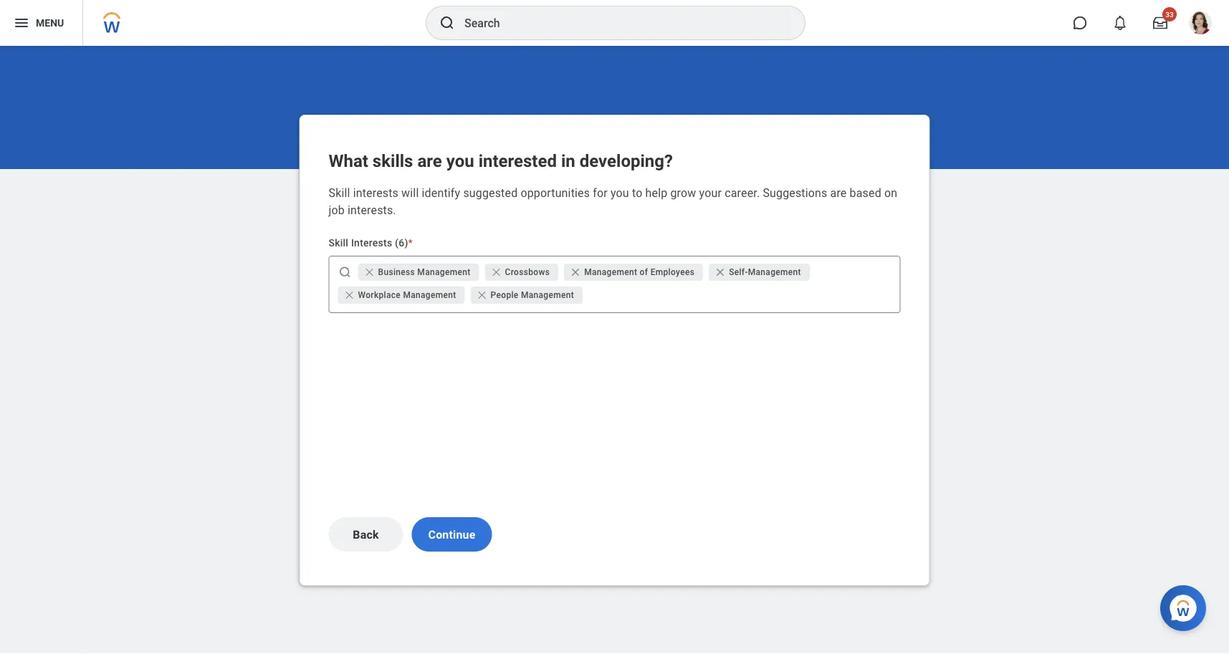 Task type: locate. For each thing, give the bounding box(es) containing it.
employees
[[651, 267, 695, 278]]

remove image for self-management
[[715, 267, 727, 278]]

remove image for people management
[[477, 290, 488, 301]]

continue
[[428, 528, 476, 542]]

are inside "skill interests will identify suggested opportunities for you to help grow your career. suggestions are based on job interests."
[[831, 186, 847, 200]]

0 vertical spatial are
[[418, 151, 442, 171]]

self-management button
[[709, 264, 810, 281]]

press left arrow to navigate selected items field
[[586, 284, 895, 307]]

justify image
[[13, 14, 30, 32]]

interested
[[479, 151, 557, 171]]

your
[[700, 186, 722, 200]]

remove image down crossbows button
[[477, 290, 491, 301]]

remove image right search icon
[[364, 267, 375, 278]]

2 skill from the top
[[329, 237, 349, 249]]

in
[[561, 151, 576, 171]]

remove image for crossbows
[[491, 267, 505, 278]]

of
[[640, 267, 649, 278]]

management down business management
[[403, 290, 456, 300]]

management left of
[[585, 267, 638, 278]]

skill for skill interests will identify suggested opportunities for you to help grow your career. suggestions are based on job interests.
[[329, 186, 350, 200]]

search image
[[338, 265, 352, 280]]

workplace
[[358, 290, 401, 300]]

inbox large image
[[1154, 16, 1168, 30]]

business management
[[378, 267, 471, 278]]

remove image left people
[[477, 290, 488, 301]]

search image
[[439, 14, 456, 32]]

people
[[491, 290, 519, 300]]

remove image
[[364, 267, 375, 278], [491, 267, 502, 278], [570, 267, 585, 278], [715, 267, 727, 278], [477, 290, 491, 301], [477, 290, 488, 301]]

1 vertical spatial are
[[831, 186, 847, 200]]

None field
[[586, 288, 895, 303]]

you
[[447, 151, 474, 171], [611, 186, 630, 200]]

remove image
[[364, 267, 378, 278], [491, 267, 505, 278], [570, 267, 582, 278], [715, 267, 729, 278], [344, 290, 358, 301], [344, 290, 355, 301]]

management down crossbows
[[521, 290, 574, 300]]

remove image inside business management button
[[364, 267, 375, 278]]

crossbows
[[505, 267, 550, 278]]

to
[[632, 186, 643, 200]]

will
[[402, 186, 419, 200]]

menu
[[36, 17, 64, 29]]

management inside business management button
[[418, 267, 471, 278]]

remove image for business management
[[364, 267, 378, 278]]

0 vertical spatial you
[[447, 151, 474, 171]]

career.
[[725, 186, 760, 200]]

business management button
[[358, 264, 479, 281]]

1 horizontal spatial you
[[611, 186, 630, 200]]

remove image up people
[[491, 267, 502, 278]]

remove image right crossbows
[[570, 267, 585, 278]]

remove image inside management of employees "button"
[[570, 267, 585, 278]]

notifications large image
[[1114, 16, 1128, 30]]

are
[[418, 151, 442, 171], [831, 186, 847, 200]]

*
[[408, 237, 413, 249]]

what
[[329, 151, 369, 171]]

skill for skill interests (6) *
[[329, 237, 349, 249]]

skill interests (6) *
[[329, 237, 413, 249]]

0 horizontal spatial are
[[418, 151, 442, 171]]

based
[[850, 186, 882, 200]]

1 vertical spatial you
[[611, 186, 630, 200]]

remove image inside the 'self-management' button
[[715, 267, 729, 278]]

skill up search icon
[[329, 237, 349, 249]]

management up workplace management
[[418, 267, 471, 278]]

management of employees button
[[564, 264, 704, 281]]

1 skill from the top
[[329, 186, 350, 200]]

remove image left self-
[[715, 267, 727, 278]]

management inside workplace management button
[[403, 290, 456, 300]]

Search Workday  search field
[[465, 7, 776, 39]]

skill
[[329, 186, 350, 200], [329, 237, 349, 249]]

1 horizontal spatial are
[[831, 186, 847, 200]]

people management
[[491, 290, 574, 300]]

skill up job
[[329, 186, 350, 200]]

management
[[418, 267, 471, 278], [585, 267, 638, 278], [748, 267, 802, 278], [403, 290, 456, 300], [521, 290, 574, 300]]

management up "press left arrow to navigate selected items" field
[[748, 267, 802, 278]]

you inside "skill interests will identify suggested opportunities for you to help grow your career. suggestions are based on job interests."
[[611, 186, 630, 200]]

0 vertical spatial skill
[[329, 186, 350, 200]]

1 vertical spatial skill
[[329, 237, 349, 249]]

remove image inside crossbows button
[[491, 267, 502, 278]]

remove image inside business management button
[[364, 267, 378, 278]]

what skills are you interested in developing?
[[329, 151, 673, 171]]

skill interests will identify suggested opportunities for you to help grow your career. suggestions are based on job interests.
[[329, 186, 898, 217]]

you up identify
[[447, 151, 474, 171]]

back
[[353, 528, 379, 542]]

remove image inside crossbows button
[[491, 267, 505, 278]]

skill inside "skill interests will identify suggested opportunities for you to help grow your career. suggestions are based on job interests."
[[329, 186, 350, 200]]

management inside the 'self-management' button
[[748, 267, 802, 278]]

are left "based"
[[831, 186, 847, 200]]

job
[[329, 203, 345, 217]]

are up identify
[[418, 151, 442, 171]]

people management button
[[471, 287, 583, 304]]

management inside people management button
[[521, 290, 574, 300]]

remove image inside the 'self-management' button
[[715, 267, 727, 278]]

management for business management
[[418, 267, 471, 278]]

you left to
[[611, 186, 630, 200]]

0 horizontal spatial you
[[447, 151, 474, 171]]

remove image inside management of employees "button"
[[570, 267, 582, 278]]



Task type: vqa. For each thing, say whether or not it's contained in the screenshot.
Management
yes



Task type: describe. For each thing, give the bounding box(es) containing it.
grow
[[671, 186, 697, 200]]

remove image for self-management
[[715, 267, 729, 278]]

for
[[593, 186, 608, 200]]

workplace management
[[358, 290, 456, 300]]

management for people management
[[521, 290, 574, 300]]

profile logan mcneil image
[[1190, 11, 1213, 37]]

workplace management button
[[338, 287, 465, 304]]

management inside management of employees "button"
[[585, 267, 638, 278]]

self-management
[[729, 267, 802, 278]]

33 button
[[1145, 7, 1178, 39]]

opportunities
[[521, 186, 590, 200]]

menu button
[[0, 0, 83, 46]]

(6)
[[395, 237, 408, 249]]

crossbows button
[[485, 264, 559, 281]]

33
[[1166, 10, 1174, 19]]

skills
[[373, 151, 413, 171]]

business
[[378, 267, 415, 278]]

remove image for crossbows
[[491, 267, 502, 278]]

identify
[[422, 186, 461, 200]]

interests.
[[348, 203, 396, 217]]

back button
[[329, 518, 403, 552]]

self-
[[729, 267, 748, 278]]

on
[[885, 186, 898, 200]]

help
[[646, 186, 668, 200]]

developing?
[[580, 151, 673, 171]]

management for workplace management
[[403, 290, 456, 300]]

continue button
[[412, 518, 492, 552]]

interests
[[351, 237, 393, 249]]

management for self-management
[[748, 267, 802, 278]]

management of employees
[[585, 267, 695, 278]]

remove image for workplace management
[[344, 290, 358, 301]]

remove image for business management
[[364, 267, 375, 278]]

interests
[[353, 186, 399, 200]]

suggested
[[464, 186, 518, 200]]

suggestions
[[763, 186, 828, 200]]



